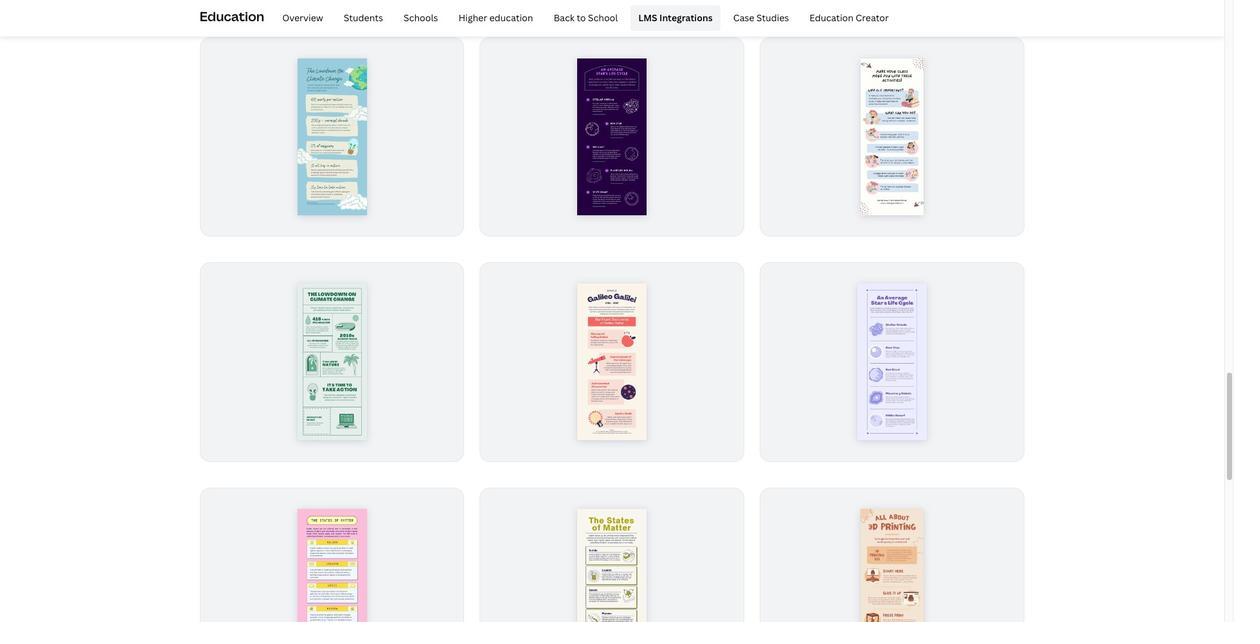 Task type: locate. For each thing, give the bounding box(es) containing it.
pink blue cute illustration school & education infographics image
[[861, 58, 924, 216]]

education
[[200, 8, 264, 25], [810, 11, 854, 24]]

green lined climate change environment infographic image
[[298, 284, 367, 441]]

indigo and purple lined star life cycle astronomy infographic image
[[578, 58, 647, 216]]

students
[[344, 11, 383, 24]]

lms integrations link
[[631, 5, 721, 31]]

1 horizontal spatial education
[[810, 11, 854, 24]]

education for education creator
[[810, 11, 854, 24]]

case
[[734, 11, 755, 24]]

lms integrations
[[639, 11, 713, 24]]

education creator
[[810, 11, 889, 24]]

0 horizontal spatial education
[[200, 8, 264, 25]]

education
[[490, 11, 533, 24]]

lms
[[639, 11, 658, 24]]

menu bar
[[270, 5, 897, 31]]

back to school link
[[546, 5, 626, 31]]

back to school
[[554, 11, 618, 24]]

education inside education creator link
[[810, 11, 854, 24]]



Task type: describe. For each thing, give the bounding box(es) containing it.
pink and coral hand drawn sculpture 3d printing visual arts infographic image
[[861, 509, 924, 622]]

pink yellow and cyan lined states of matter chemistry infographic image
[[298, 509, 367, 622]]

overview
[[282, 11, 323, 24]]

education creator link
[[802, 5, 897, 31]]

overview link
[[275, 5, 331, 31]]

red and indigo flat graphic galileo galilei astronomy infographic image
[[578, 284, 647, 441]]

schools
[[404, 11, 438, 24]]

to
[[577, 11, 586, 24]]

schools link
[[396, 5, 446, 31]]

blue lined climate change environment infographic image
[[298, 58, 367, 216]]

school
[[588, 11, 618, 24]]

integrations
[[660, 11, 713, 24]]

case studies
[[734, 11, 789, 24]]

students link
[[336, 5, 391, 31]]

lavender flat graphic star life cycle astronomy infographic image
[[858, 284, 927, 441]]

menu bar containing overview
[[270, 5, 897, 31]]

higher
[[459, 11, 487, 24]]

case studies link
[[726, 5, 797, 31]]

higher education
[[459, 11, 533, 24]]

studies
[[757, 11, 789, 24]]

higher education link
[[451, 5, 541, 31]]

education for education
[[200, 8, 264, 25]]

back
[[554, 11, 575, 24]]

creator
[[856, 11, 889, 24]]

gold and beige lined states of matter chemistry infographic image
[[578, 509, 647, 622]]



Task type: vqa. For each thing, say whether or not it's contained in the screenshot.
Overview in the top left of the page
yes



